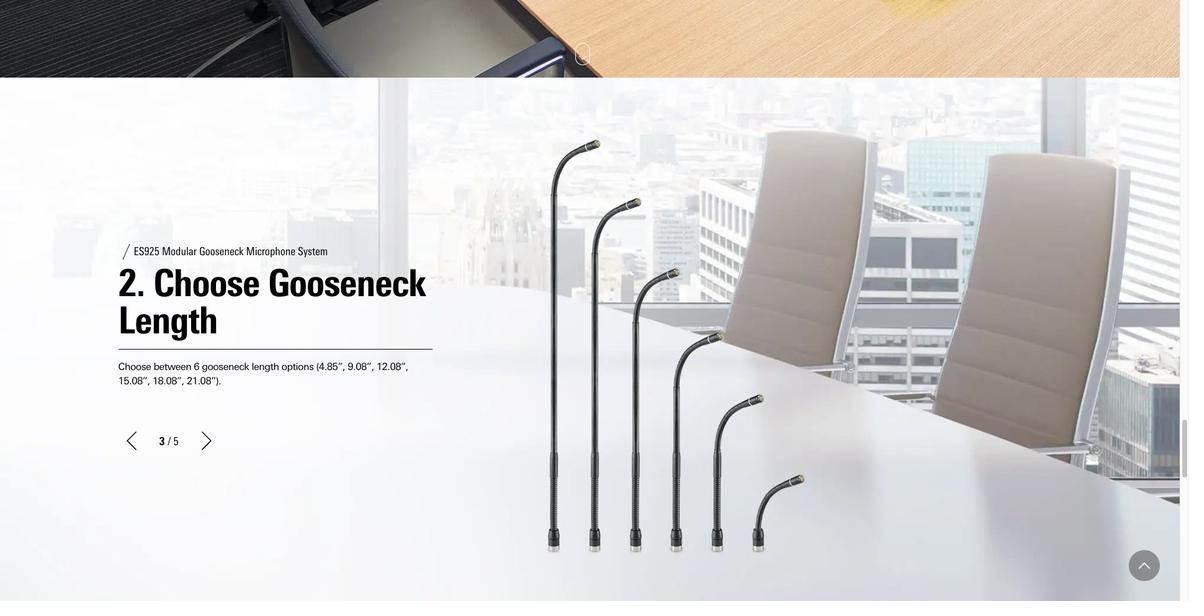 Task type: vqa. For each thing, say whether or not it's contained in the screenshot.
the leftmost IT
no



Task type: locate. For each thing, give the bounding box(es) containing it.
choose up 15.08",
[[118, 361, 151, 373]]

3
[[159, 435, 165, 448]]

1 horizontal spatial choose
[[154, 261, 260, 305]]

previous slide image
[[122, 431, 141, 450]]

length
[[118, 298, 218, 343]]

atuc discussion system on conference table image
[[0, 0, 1180, 78]]

18.08",
[[153, 375, 184, 387]]

0 vertical spatial choose
[[154, 261, 260, 305]]

gooseneck right modular
[[199, 245, 244, 259]]

modular
[[162, 245, 197, 259]]

5
[[174, 435, 179, 448]]

0 vertical spatial gooseneck
[[199, 245, 244, 259]]

1 vertical spatial choose
[[118, 361, 151, 373]]

gooseneck
[[202, 361, 249, 373]]

choose inside 2. choose gooseneck length
[[154, 261, 260, 305]]

between
[[154, 361, 191, 373]]

gooseneck down system
[[268, 261, 426, 305]]

1 vertical spatial gooseneck
[[268, 261, 426, 305]]

gooseneck for choose
[[268, 261, 426, 305]]

choose inside choose between 6 gooseneck length options (4.85", 9.08", 12.08", 15.08", 18.08", 21.08").
[[118, 361, 151, 373]]

choose
[[154, 261, 260, 305], [118, 361, 151, 373]]

choose between 6 gooseneck length options (4.85", 9.08", 12.08", 15.08", 18.08", 21.08").
[[118, 361, 408, 387]]

0 horizontal spatial choose
[[118, 361, 151, 373]]

gooseneck
[[199, 245, 244, 259], [268, 261, 426, 305]]

es925
[[134, 245, 160, 259]]

length
[[252, 361, 279, 373]]

6
[[194, 361, 199, 373]]

gooseneck inside 2. choose gooseneck length
[[268, 261, 426, 305]]

choose down es925 modular gooseneck microphone system
[[154, 261, 260, 305]]

1 horizontal spatial gooseneck
[[268, 261, 426, 305]]

next slide image
[[197, 431, 216, 450]]

0 horizontal spatial gooseneck
[[199, 245, 244, 259]]



Task type: describe. For each thing, give the bounding box(es) containing it.
2. choose gooseneck length
[[118, 261, 426, 343]]

microphone
[[246, 245, 296, 259]]

3 / 5
[[159, 435, 179, 448]]

arrow up image
[[1139, 560, 1151, 571]]

options
[[282, 361, 314, 373]]

system
[[298, 245, 328, 259]]

3 of 5 group
[[0, 78, 1180, 601]]

/
[[168, 435, 171, 448]]

(4.85",
[[316, 361, 345, 373]]

2.
[[118, 261, 145, 305]]

9.08",
[[348, 361, 374, 373]]

12.08",
[[377, 361, 408, 373]]

gooseneck for modular
[[199, 245, 244, 259]]

15.08",
[[118, 375, 150, 387]]

es925 modular gooseneck microphone system
[[134, 245, 328, 259]]

21.08").
[[187, 375, 221, 387]]



